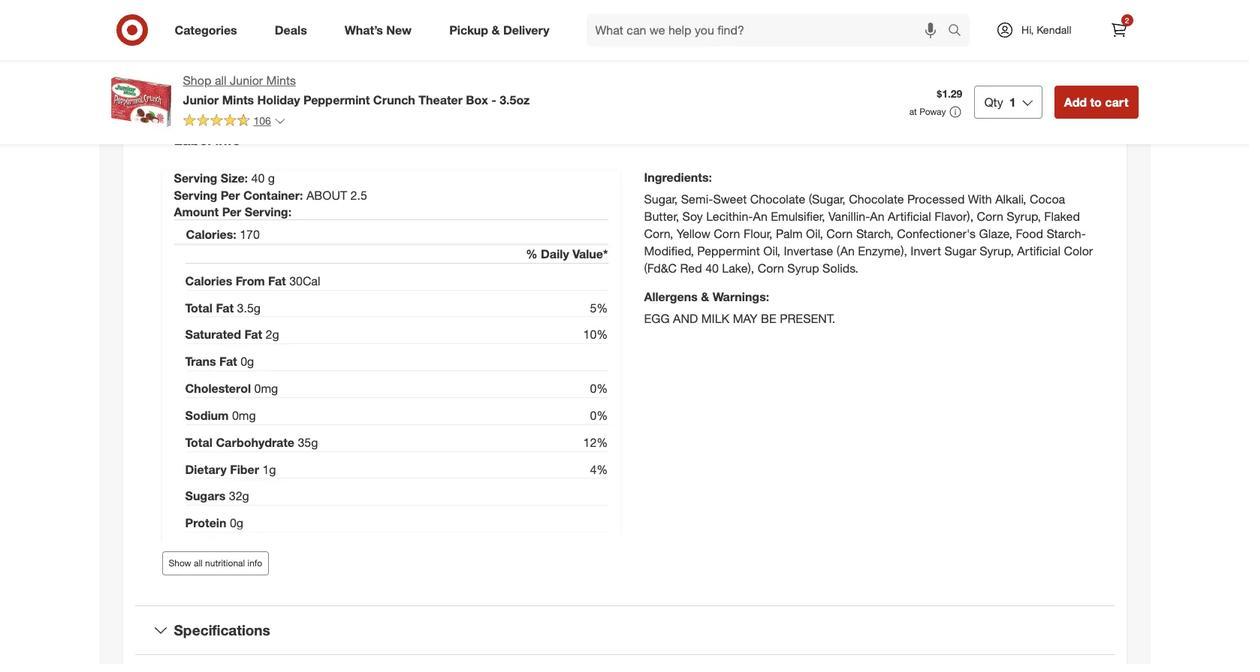 Task type: describe. For each thing, give the bounding box(es) containing it.
amount
[[174, 204, 219, 219]]

vitamin
[[185, 543, 228, 558]]

(an
[[837, 243, 855, 258]]

fiber
[[230, 462, 259, 477]]

holiday
[[257, 92, 300, 107]]

label info button
[[135, 116, 1115, 164]]

sodium 0 mg
[[185, 408, 256, 423]]

g for 0
[[247, 354, 254, 369]]

106
[[254, 114, 271, 127]]

dietary
[[185, 462, 227, 477]]

0 vertical spatial artificial
[[888, 209, 932, 224]]

processed
[[908, 192, 965, 207]]

& for warnings:
[[701, 289, 710, 304]]

glaze,
[[979, 226, 1013, 241]]

solids.
[[823, 261, 859, 276]]

total for total fat
[[185, 300, 213, 315]]

cart
[[1106, 95, 1129, 110]]

calories from fat 30 cal
[[185, 273, 320, 288]]

106 link
[[183, 113, 286, 131]]

with
[[968, 192, 992, 207]]

corn up (an at right
[[827, 226, 853, 241]]

5%
[[590, 300, 608, 315]]

search button
[[942, 14, 978, 50]]

lecithin-
[[706, 209, 753, 224]]

2 an from the left
[[870, 209, 885, 224]]

flavor),
[[935, 209, 974, 224]]

all for show
[[194, 558, 203, 569]]

categories link
[[162, 14, 256, 47]]

egg
[[644, 311, 670, 326]]

0 down saturated fat 2 g on the left of page
[[241, 354, 247, 369]]

0 vertical spatial oil,
[[806, 226, 823, 241]]

3.5
[[237, 300, 254, 315]]

alkali,
[[996, 192, 1027, 207]]

0 vertical spatial junior
[[230, 73, 263, 88]]

nutritional
[[205, 558, 245, 569]]

lake),
[[722, 261, 755, 276]]

confectioner's
[[897, 226, 976, 241]]

corn up the peppermint
[[714, 226, 741, 241]]

mg for cholesterol 0 mg
[[261, 381, 278, 396]]

categories
[[175, 22, 237, 37]]

fat for saturated fat 2 g
[[245, 327, 262, 342]]

specifications button
[[135, 607, 1115, 655]]

what's new link
[[332, 14, 431, 47]]

40 inside ingredients: sugar, semi-sweet chocolate (sugar, chocolate processed with alkali, cocoa butter, soy lecithin-an emulsifier, vanillin-an artificial flavor), corn syrup, flaked corn, yellow corn flour, palm oil, corn starch, confectioner's glaze, food starch- modified, peppermint oil, invertase (an enzyme), invert sugar syrup, artificial color (fd&c red 40 lake), corn syrup solids.
[[706, 261, 719, 276]]

from
[[236, 273, 265, 288]]

show all nutritional info button
[[162, 552, 269, 576]]

serving size: 40 g serving per container: about 2.5
[[174, 171, 367, 203]]

allergens
[[644, 289, 698, 304]]

to
[[1091, 95, 1102, 110]]

deals link
[[262, 14, 326, 47]]

40 inside serving size: 40 g serving per container: about 2.5
[[251, 171, 265, 186]]

a
[[232, 543, 240, 558]]

protein
[[185, 516, 227, 531]]

qty
[[985, 95, 1004, 110]]

enzyme),
[[858, 243, 908, 258]]

color
[[1064, 243, 1093, 258]]

at poway
[[910, 106, 946, 117]]

info inside button
[[248, 558, 262, 569]]

0 vertical spatial serving
[[174, 171, 217, 186]]

corn,
[[644, 226, 674, 241]]

all for shop
[[215, 73, 227, 88]]

corn up "glaze,"
[[977, 209, 1004, 224]]

container:
[[243, 188, 303, 203]]

ingredients: sugar, semi-sweet chocolate (sugar, chocolate processed with alkali, cocoa butter, soy lecithin-an emulsifier, vanillin-an artificial flavor), corn syrup, flaked corn, yellow corn flour, palm oil, corn starch, confectioner's glaze, food starch- modified, peppermint oil, invertase (an enzyme), invert sugar syrup, artificial color (fd&c red 40 lake), corn syrup solids.
[[644, 170, 1093, 276]]

1 vertical spatial 2
[[266, 327, 272, 342]]

cholesterol
[[185, 381, 251, 396]]

may
[[733, 311, 758, 326]]

image of junior mints holiday peppermint crunch theater box - 3.5oz image
[[111, 72, 171, 132]]

0 vertical spatial 2
[[1125, 16, 1130, 25]]

and
[[673, 311, 698, 326]]

total carbohydrate 35 g
[[185, 435, 318, 450]]

-
[[492, 92, 496, 107]]

fat for trans fat 0 g
[[219, 354, 237, 369]]

delivery
[[503, 22, 550, 37]]

0 horizontal spatial junior
[[183, 92, 219, 107]]

what's new
[[345, 22, 412, 37]]

0 horizontal spatial 1
[[263, 462, 269, 477]]

0 for sodium
[[232, 408, 239, 423]]

1 vertical spatial per
[[222, 204, 241, 219]]

show
[[169, 558, 191, 569]]

warnings:
[[713, 289, 770, 304]]

12%
[[583, 435, 608, 450]]

0 horizontal spatial oil,
[[764, 243, 781, 258]]

% daily value*
[[526, 246, 608, 261]]

trans fat 0 g
[[185, 354, 254, 369]]

be
[[761, 311, 777, 326]]

32
[[229, 489, 242, 504]]

30
[[289, 273, 303, 288]]

fat left 30
[[268, 273, 286, 288]]

(fd&c
[[644, 261, 677, 276]]

food
[[1016, 226, 1044, 241]]

value*
[[573, 246, 608, 261]]



Task type: locate. For each thing, give the bounding box(es) containing it.
new
[[386, 22, 412, 37]]

info inside dropdown button
[[215, 131, 241, 148]]

1 horizontal spatial 2
[[1125, 16, 1130, 25]]

1 an from the left
[[753, 209, 768, 224]]

1 horizontal spatial 1
[[1010, 95, 1016, 110]]

saturated
[[185, 327, 241, 342]]

starch,
[[857, 226, 894, 241]]

0% for cholesterol 0 mg
[[590, 381, 608, 396]]

chocolate up emulsifier,
[[751, 192, 806, 207]]

0 right cholesterol
[[254, 381, 261, 396]]

about
[[562, 22, 612, 43]]

1 vertical spatial syrup,
[[980, 243, 1014, 258]]

info
[[215, 131, 241, 148], [248, 558, 262, 569]]

at
[[910, 106, 917, 117]]

semi-
[[681, 192, 713, 207]]

1 horizontal spatial oil,
[[806, 226, 823, 241]]

170
[[240, 227, 260, 242]]

0 down cholesterol 0 mg
[[232, 408, 239, 423]]

mg right cholesterol
[[261, 381, 278, 396]]

1 vertical spatial 40
[[706, 261, 719, 276]]

an up starch,
[[870, 209, 885, 224]]

daily
[[541, 246, 569, 261]]

total for total carbohydrate
[[185, 435, 213, 450]]

0 horizontal spatial chocolate
[[751, 192, 806, 207]]

0 horizontal spatial 2
[[266, 327, 272, 342]]

1 vertical spatial total
[[185, 435, 213, 450]]

0 vertical spatial total
[[185, 300, 213, 315]]

per up amount per serving :
[[221, 188, 240, 203]]

0 horizontal spatial all
[[194, 558, 203, 569]]

mints up the 106 link
[[222, 92, 254, 107]]

40
[[251, 171, 265, 186], [706, 261, 719, 276]]

g inside serving size: 40 g serving per container: about 2.5
[[268, 171, 275, 186]]

about this item
[[562, 22, 687, 43]]

3.5oz
[[500, 92, 530, 107]]

junior up holiday
[[230, 73, 263, 88]]

1 right fiber
[[263, 462, 269, 477]]

cholesterol 0 mg
[[185, 381, 278, 396]]

all inside button
[[194, 558, 203, 569]]

g for 40
[[268, 171, 275, 186]]

1 horizontal spatial junior
[[230, 73, 263, 88]]

2 link
[[1103, 14, 1136, 47]]

modified,
[[644, 243, 694, 258]]

add to cart
[[1065, 95, 1129, 110]]

red
[[680, 261, 702, 276]]

an up flour,
[[753, 209, 768, 224]]

2
[[1125, 16, 1130, 25], [266, 327, 272, 342]]

all right shop
[[215, 73, 227, 88]]

10%
[[583, 327, 608, 342]]

& right 'pickup'
[[492, 22, 500, 37]]

syrup, down "glaze,"
[[980, 243, 1014, 258]]

40 right red
[[706, 261, 719, 276]]

starch-
[[1047, 226, 1087, 241]]

& inside "link"
[[492, 22, 500, 37]]

mints
[[266, 73, 296, 88], [222, 92, 254, 107]]

2 total from the top
[[185, 435, 213, 450]]

0 vertical spatial info
[[215, 131, 241, 148]]

total up dietary
[[185, 435, 213, 450]]

shop
[[183, 73, 211, 88]]

crunch
[[373, 92, 415, 107]]

mg up total carbohydrate 35 g
[[239, 408, 256, 423]]

0 vertical spatial 40
[[251, 171, 265, 186]]

info down the 106 link
[[215, 131, 241, 148]]

& for delivery
[[492, 22, 500, 37]]

1 horizontal spatial mg
[[261, 381, 278, 396]]

fat left 3.5
[[216, 300, 234, 315]]

ingredients:
[[644, 170, 712, 185]]

mg
[[261, 381, 278, 396], [239, 408, 256, 423]]

fat up cholesterol 0 mg
[[219, 354, 237, 369]]

info right nutritional
[[248, 558, 262, 569]]

dietary fiber 1 g
[[185, 462, 276, 477]]

0 for protein
[[230, 516, 237, 531]]

fat for total fat 3.5 g
[[216, 300, 234, 315]]

40 up container:
[[251, 171, 265, 186]]

1 horizontal spatial mints
[[266, 73, 296, 88]]

oil, down flour,
[[764, 243, 781, 258]]

35
[[298, 435, 311, 450]]

corn
[[977, 209, 1004, 224], [714, 226, 741, 241], [827, 226, 853, 241], [758, 261, 784, 276]]

2 chocolate from the left
[[849, 192, 904, 207]]

cocoa
[[1030, 192, 1066, 207]]

& up "milk" at right top
[[701, 289, 710, 304]]

pickup & delivery
[[449, 22, 550, 37]]

amount per serving :
[[174, 204, 292, 219]]

all
[[215, 73, 227, 88], [194, 558, 203, 569]]

peppermint
[[698, 243, 760, 258]]

fat
[[268, 273, 286, 288], [216, 300, 234, 315], [245, 327, 262, 342], [219, 354, 237, 369]]

4%
[[590, 462, 608, 477]]

2 right saturated
[[266, 327, 272, 342]]

add to cart button
[[1055, 86, 1139, 119]]

chocolate up vanillin- at the top of the page
[[849, 192, 904, 207]]

search
[[942, 24, 978, 39]]

invert
[[911, 243, 941, 258]]

0 vertical spatial per
[[221, 188, 240, 203]]

oil, up invertase
[[806, 226, 823, 241]]

2 right the kendall
[[1125, 16, 1130, 25]]

chocolate
[[751, 192, 806, 207], [849, 192, 904, 207]]

1 vertical spatial artificial
[[1018, 243, 1061, 258]]

$1.29
[[937, 87, 963, 100]]

0 vertical spatial 0%
[[590, 381, 608, 396]]

1 0% from the top
[[590, 381, 608, 396]]

vanillin-
[[829, 209, 870, 224]]

qty 1
[[985, 95, 1016, 110]]

size:
[[221, 171, 248, 186]]

g for 35
[[311, 435, 318, 450]]

an
[[753, 209, 768, 224], [870, 209, 885, 224]]

1 horizontal spatial &
[[701, 289, 710, 304]]

1 horizontal spatial all
[[215, 73, 227, 88]]

& inside allergens & warnings: egg and milk may be present.
[[701, 289, 710, 304]]

total fat 3.5 g
[[185, 300, 261, 315]]

1 horizontal spatial 40
[[706, 261, 719, 276]]

0%
[[590, 381, 608, 396], [590, 408, 608, 423]]

1 chocolate from the left
[[751, 192, 806, 207]]

sweet
[[713, 192, 747, 207]]

&
[[492, 22, 500, 37], [701, 289, 710, 304]]

allergens & warnings: egg and milk may be present.
[[644, 289, 836, 326]]

1 horizontal spatial artificial
[[1018, 243, 1061, 258]]

all down vitamin
[[194, 558, 203, 569]]

0 vertical spatial syrup,
[[1007, 209, 1041, 224]]

1 vertical spatial mints
[[222, 92, 254, 107]]

peppermint
[[304, 92, 370, 107]]

artificial
[[888, 209, 932, 224], [1018, 243, 1061, 258]]

box
[[466, 92, 488, 107]]

label info
[[174, 131, 241, 148]]

hi, kendall
[[1022, 23, 1072, 36]]

0 vertical spatial mints
[[266, 73, 296, 88]]

about
[[306, 188, 347, 203]]

0 vertical spatial &
[[492, 22, 500, 37]]

serving
[[174, 171, 217, 186], [174, 188, 217, 203], [245, 204, 288, 219]]

1 horizontal spatial chocolate
[[849, 192, 904, 207]]

0% up 12%
[[590, 408, 608, 423]]

g for 2
[[272, 327, 279, 342]]

0 horizontal spatial 40
[[251, 171, 265, 186]]

1 right qty
[[1010, 95, 1016, 110]]

shop all junior mints junior mints holiday peppermint crunch theater box - 3.5oz
[[183, 73, 530, 107]]

junior down shop
[[183, 92, 219, 107]]

2 vertical spatial serving
[[245, 204, 288, 219]]

0% for sodium 0 mg
[[590, 408, 608, 423]]

artificial down food
[[1018, 243, 1061, 258]]

mints up holiday
[[266, 73, 296, 88]]

total down the "calories"
[[185, 300, 213, 315]]

0 for cholesterol
[[254, 381, 261, 396]]

2 0% from the top
[[590, 408, 608, 423]]

syrup, up food
[[1007, 209, 1041, 224]]

1 vertical spatial junior
[[183, 92, 219, 107]]

this
[[616, 22, 647, 43]]

g for 1
[[269, 462, 276, 477]]

0 horizontal spatial an
[[753, 209, 768, 224]]

artificial down "processed"
[[888, 209, 932, 224]]

1 vertical spatial oil,
[[764, 243, 781, 258]]

sugar,
[[644, 192, 678, 207]]

0 horizontal spatial artificial
[[888, 209, 932, 224]]

mg for sodium 0 mg
[[239, 408, 256, 423]]

kendall
[[1037, 23, 1072, 36]]

0% down the 10%
[[590, 381, 608, 396]]

1 vertical spatial 0%
[[590, 408, 608, 423]]

emulsifier,
[[771, 209, 825, 224]]

0 horizontal spatial mints
[[222, 92, 254, 107]]

butter,
[[644, 209, 679, 224]]

0 horizontal spatial &
[[492, 22, 500, 37]]

1 horizontal spatial an
[[870, 209, 885, 224]]

0 vertical spatial 1
[[1010, 95, 1016, 110]]

all inside 'shop all junior mints junior mints holiday peppermint crunch theater box - 3.5oz'
[[215, 73, 227, 88]]

0 horizontal spatial info
[[215, 131, 241, 148]]

per up calories: 170
[[222, 204, 241, 219]]

1 vertical spatial mg
[[239, 408, 256, 423]]

per inside serving size: 40 g serving per container: about 2.5
[[221, 188, 240, 203]]

milk
[[702, 311, 730, 326]]

poway
[[920, 106, 946, 117]]

What can we help you find? suggestions appear below search field
[[587, 14, 952, 47]]

1 vertical spatial all
[[194, 558, 203, 569]]

pickup
[[449, 22, 488, 37]]

label
[[174, 131, 211, 148]]

2.5
[[351, 188, 367, 203]]

1 total from the top
[[185, 300, 213, 315]]

sodium
[[185, 408, 229, 423]]

1 horizontal spatial info
[[248, 558, 262, 569]]

0 vertical spatial mg
[[261, 381, 278, 396]]

0 vertical spatial all
[[215, 73, 227, 88]]

1 vertical spatial 1
[[263, 462, 269, 477]]

deals
[[275, 22, 307, 37]]

g for 3.5
[[254, 300, 261, 315]]

what's
[[345, 22, 383, 37]]

theater
[[419, 92, 463, 107]]

fat down 3.5
[[245, 327, 262, 342]]

%
[[526, 246, 538, 261]]

0 horizontal spatial mg
[[239, 408, 256, 423]]

present.
[[780, 311, 836, 326]]

sugars 32 g
[[185, 489, 249, 504]]

corn left the syrup
[[758, 261, 784, 276]]

carbohydrate
[[216, 435, 295, 450]]

1 vertical spatial &
[[701, 289, 710, 304]]

1 vertical spatial serving
[[174, 188, 217, 203]]

0 up a
[[230, 516, 237, 531]]

calories
[[185, 273, 232, 288]]

1 vertical spatial info
[[248, 558, 262, 569]]



Task type: vqa. For each thing, say whether or not it's contained in the screenshot.


